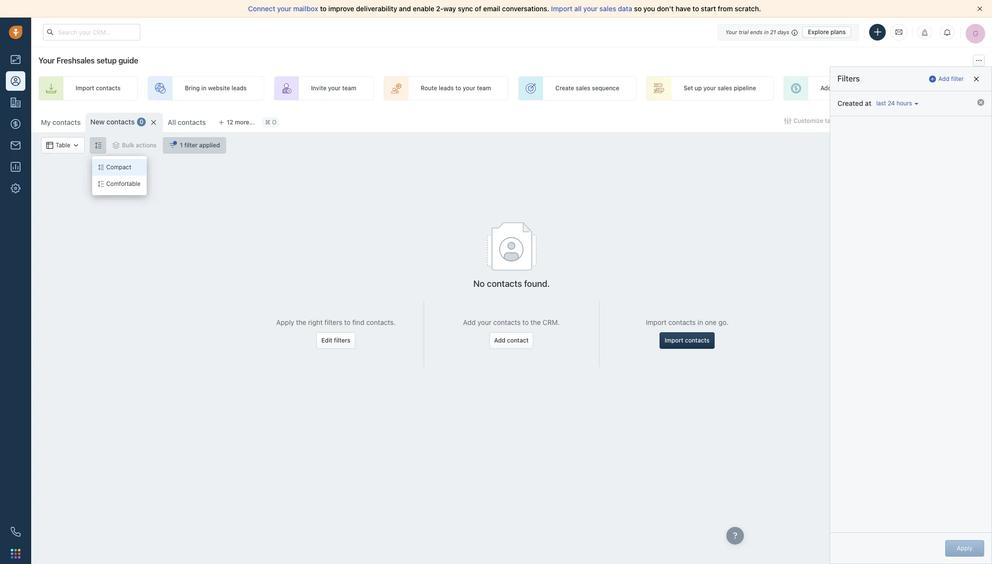 Task type: vqa. For each thing, say whether or not it's contained in the screenshot.
ROBINSON
no



Task type: locate. For each thing, give the bounding box(es) containing it.
2 container_wx8msf4aqz5i3rn1 image from the left
[[113, 142, 120, 149]]

0 vertical spatial filters
[[325, 318, 343, 326]]

leads right route
[[439, 85, 454, 92]]

container_wx8msf4aqz5i3rn1 image left customize
[[785, 118, 792, 124]]

add your contacts to the crm.
[[463, 318, 560, 326]]

1 horizontal spatial team
[[477, 85, 491, 92]]

created at
[[838, 99, 872, 107]]

your trial ends in 21 days
[[726, 29, 790, 35]]

no
[[474, 279, 485, 289]]

import contacts button
[[660, 332, 715, 349]]

connect
[[248, 4, 276, 13]]

sales
[[600, 4, 617, 13], [576, 85, 591, 92], [718, 85, 733, 92]]

found.
[[525, 279, 550, 289]]

add inside 'link'
[[939, 75, 950, 82]]

so
[[635, 4, 642, 13]]

your left 'trial'
[[726, 29, 738, 35]]

dialog
[[92, 156, 147, 195]]

2 horizontal spatial container_wx8msf4aqz5i3rn1 image
[[785, 118, 792, 124]]

create sales sequence link
[[519, 76, 637, 101]]

what's new image
[[922, 29, 929, 36]]

contacts right all
[[178, 118, 206, 126]]

of
[[475, 4, 482, 13]]

contacts inside "link"
[[96, 85, 121, 92]]

import up import contacts button
[[646, 318, 667, 326]]

container_wx8msf4aqz5i3rn1 image
[[73, 142, 80, 149], [113, 142, 120, 149]]

container_wx8msf4aqz5i3rn1 image right table
[[73, 142, 80, 149]]

0 horizontal spatial filter
[[184, 141, 198, 149]]

1 horizontal spatial your
[[726, 29, 738, 35]]

0 horizontal spatial leads
[[232, 85, 247, 92]]

1 horizontal spatial filter
[[952, 75, 965, 82]]

1 horizontal spatial the
[[531, 318, 541, 326]]

your right route
[[463, 85, 476, 92]]

1 leads from the left
[[232, 85, 247, 92]]

to left start
[[693, 4, 700, 13]]

0 horizontal spatial import contacts
[[76, 85, 121, 92]]

1 vertical spatial your
[[39, 56, 55, 65]]

last 24 hours button
[[875, 99, 919, 108]]

comfortable
[[106, 180, 141, 188]]

import contacts inside "link"
[[76, 85, 121, 92]]

2 vertical spatial in
[[698, 318, 704, 326]]

1 filter applied button
[[163, 137, 227, 154]]

dialog containing compact
[[92, 156, 147, 195]]

container_wx8msf4aqz5i3rn1 image inside 1 filter applied button
[[169, 142, 176, 149]]

sales inside "link"
[[576, 85, 591, 92]]

scratch.
[[735, 4, 762, 13]]

filters inside edit filters "button"
[[334, 337, 351, 344]]

leads
[[232, 85, 247, 92], [439, 85, 454, 92]]

last 24 hours
[[877, 100, 913, 107]]

your left freshsales
[[39, 56, 55, 65]]

0 horizontal spatial container_wx8msf4aqz5i3rn1 image
[[46, 142, 53, 149]]

to up contact
[[523, 318, 529, 326]]

contacts down setup
[[96, 85, 121, 92]]

the left "right"
[[296, 318, 307, 326]]

add for add deal
[[821, 85, 832, 92]]

no contacts found.
[[474, 279, 550, 289]]

container_wx8msf4aqz5i3rn1 image inside table popup button
[[46, 142, 53, 149]]

container_wx8msf4aqz5i3rn1 image inside customize table button
[[785, 118, 792, 124]]

applied
[[199, 141, 220, 149]]

contacts right no
[[487, 279, 522, 289]]

21
[[771, 29, 777, 35]]

table
[[826, 117, 840, 124]]

at
[[866, 99, 872, 107]]

your for your freshsales setup guide
[[39, 56, 55, 65]]

1 horizontal spatial container_wx8msf4aqz5i3rn1 image
[[169, 142, 176, 149]]

0 vertical spatial filter
[[952, 75, 965, 82]]

set up your sales pipeline link
[[647, 76, 774, 101]]

0 horizontal spatial your
[[39, 56, 55, 65]]

0 vertical spatial in
[[765, 29, 769, 35]]

leads right 'website'
[[232, 85, 247, 92]]

import all your sales data link
[[552, 4, 635, 13]]

0 horizontal spatial team
[[342, 85, 357, 92]]

the
[[296, 318, 307, 326], [531, 318, 541, 326]]

contacts right my
[[53, 118, 81, 126]]

2 horizontal spatial in
[[765, 29, 769, 35]]

contacts up import contacts button
[[669, 318, 696, 326]]

1 vertical spatial filters
[[334, 337, 351, 344]]

0 vertical spatial import contacts
[[76, 85, 121, 92]]

container_wx8msf4aqz5i3rn1 image
[[785, 118, 792, 124], [46, 142, 53, 149], [169, 142, 176, 149]]

the left crm.
[[531, 318, 541, 326]]

your freshsales setup guide
[[39, 56, 138, 65]]

style_myh0__igzzd8unmi image
[[95, 142, 102, 149]]

⌘ o
[[265, 119, 277, 126]]

sales left data
[[600, 4, 617, 13]]

24
[[888, 100, 896, 107]]

don't
[[657, 4, 674, 13]]

add deal link
[[784, 76, 863, 101]]

filters right edit
[[334, 337, 351, 344]]

1 horizontal spatial container_wx8msf4aqz5i3rn1 image
[[113, 142, 120, 149]]

have
[[676, 4, 691, 13]]

import contacts down import contacts in one go.
[[665, 337, 710, 344]]

hours
[[897, 100, 913, 107]]

import contacts down setup
[[76, 85, 121, 92]]

1 horizontal spatial leads
[[439, 85, 454, 92]]

filters
[[838, 74, 861, 83]]

filters right "right"
[[325, 318, 343, 326]]

route
[[421, 85, 437, 92]]

container_wx8msf4aqz5i3rn1 image left 1 at the top left of page
[[169, 142, 176, 149]]

bring in website leads link
[[148, 76, 264, 101]]

1 vertical spatial import contacts
[[665, 337, 710, 344]]

in
[[765, 29, 769, 35], [202, 85, 207, 92], [698, 318, 704, 326]]

import down import contacts in one go.
[[665, 337, 684, 344]]

sales right create
[[576, 85, 591, 92]]

website
[[208, 85, 230, 92]]

my contacts button
[[36, 113, 86, 132], [41, 118, 81, 126]]

deliverability
[[356, 4, 398, 13]]

your up add contact button
[[478, 318, 492, 326]]

new contacts 0
[[90, 118, 143, 126]]

12 more...
[[227, 119, 255, 126]]

in right bring
[[202, 85, 207, 92]]

0 vertical spatial your
[[726, 29, 738, 35]]

sync
[[458, 4, 473, 13]]

filter inside add filter 'link'
[[952, 75, 965, 82]]

import contacts in one go.
[[646, 318, 729, 326]]

in left one
[[698, 318, 704, 326]]

freshworks switcher image
[[11, 549, 20, 559]]

2 horizontal spatial sales
[[718, 85, 733, 92]]

in left 21
[[765, 29, 769, 35]]

create sales sequence
[[556, 85, 620, 92]]

container_wx8msf4aqz5i3rn1 image left bulk
[[113, 142, 120, 149]]

your
[[277, 4, 292, 13], [584, 4, 598, 13], [328, 85, 341, 92], [463, 85, 476, 92], [704, 85, 717, 92], [478, 318, 492, 326]]

close image
[[978, 6, 983, 11]]

1 horizontal spatial import contacts
[[665, 337, 710, 344]]

1 team from the left
[[342, 85, 357, 92]]

explore plans link
[[803, 26, 852, 38]]

connect your mailbox to improve deliverability and enable 2-way sync of email conversations. import all your sales data so you don't have to start from scratch.
[[248, 4, 762, 13]]

0 horizontal spatial sales
[[576, 85, 591, 92]]

last
[[877, 100, 887, 107]]

1 the from the left
[[296, 318, 307, 326]]

contacts
[[96, 85, 121, 92], [107, 118, 135, 126], [53, 118, 81, 126], [178, 118, 206, 126], [487, 279, 522, 289], [494, 318, 521, 326], [669, 318, 696, 326], [686, 337, 710, 344]]

edit filters
[[322, 337, 351, 344]]

improve
[[329, 4, 355, 13]]

import down your freshsales setup guide
[[76, 85, 94, 92]]

1 container_wx8msf4aqz5i3rn1 image from the left
[[73, 142, 80, 149]]

0 horizontal spatial the
[[296, 318, 307, 326]]

2 the from the left
[[531, 318, 541, 326]]

table button
[[41, 137, 85, 154]]

contacts down import contacts in one go.
[[686, 337, 710, 344]]

import contacts link
[[39, 76, 138, 101]]

0 horizontal spatial container_wx8msf4aqz5i3rn1 image
[[73, 142, 80, 149]]

import inside button
[[665, 337, 684, 344]]

1 vertical spatial filter
[[184, 141, 198, 149]]

your left mailbox
[[277, 4, 292, 13]]

actions
[[136, 141, 157, 149]]

filter inside 1 filter applied button
[[184, 141, 198, 149]]

add inside button
[[495, 337, 506, 344]]

sales left pipeline
[[718, 85, 733, 92]]

add
[[939, 75, 950, 82], [821, 85, 832, 92], [463, 318, 476, 326], [495, 337, 506, 344]]

0 horizontal spatial in
[[202, 85, 207, 92]]

import
[[552, 4, 573, 13], [76, 85, 94, 92], [646, 318, 667, 326], [665, 337, 684, 344]]

right
[[308, 318, 323, 326]]

1 vertical spatial in
[[202, 85, 207, 92]]

route leads to your team link
[[384, 76, 509, 101]]

container_wx8msf4aqz5i3rn1 image left table
[[46, 142, 53, 149]]

1 horizontal spatial sales
[[600, 4, 617, 13]]

12
[[227, 119, 233, 126]]



Task type: describe. For each thing, give the bounding box(es) containing it.
1 filter applied
[[180, 141, 220, 149]]

explore
[[809, 28, 830, 35]]

phone image
[[11, 527, 20, 537]]

email
[[484, 4, 501, 13]]

way
[[444, 4, 456, 13]]

enable
[[413, 4, 435, 13]]

add for add contact
[[495, 337, 506, 344]]

more...
[[235, 119, 255, 126]]

new contacts link
[[90, 117, 135, 127]]

⌘
[[265, 119, 271, 126]]

my
[[41, 118, 51, 126]]

add for add your contacts to the crm.
[[463, 318, 476, 326]]

apply the right filters to find contacts.
[[276, 318, 396, 326]]

set
[[684, 85, 694, 92]]

add contact button
[[490, 332, 534, 349]]

contacts left 0
[[107, 118, 135, 126]]

you
[[644, 4, 656, 13]]

your for your trial ends in 21 days
[[726, 29, 738, 35]]

contacts up add contact
[[494, 318, 521, 326]]

o
[[272, 119, 277, 126]]

and
[[399, 4, 411, 13]]

add filter link
[[930, 71, 965, 87]]

all
[[575, 4, 582, 13]]

your right up
[[704, 85, 717, 92]]

one
[[706, 318, 717, 326]]

container_wx8msf4aqz5i3rn1 image for table
[[46, 142, 53, 149]]

add contact
[[495, 337, 529, 344]]

bulk actions button
[[106, 137, 163, 154]]

apply
[[276, 318, 294, 326]]

bring in website leads
[[185, 85, 247, 92]]

to right route
[[456, 85, 462, 92]]

all
[[168, 118, 176, 126]]

2 team from the left
[[477, 85, 491, 92]]

to left find
[[344, 318, 351, 326]]

phone element
[[6, 522, 25, 542]]

2-
[[436, 4, 444, 13]]

1 horizontal spatial in
[[698, 318, 704, 326]]

your right all
[[584, 4, 598, 13]]

container_wx8msf4aqz5i3rn1 image for customize table
[[785, 118, 792, 124]]

Search your CRM... text field
[[43, 24, 141, 40]]

edit
[[322, 337, 333, 344]]

all contacts
[[168, 118, 206, 126]]

my contacts
[[41, 118, 81, 126]]

import left all
[[552, 4, 573, 13]]

find
[[353, 318, 365, 326]]

table
[[56, 142, 70, 149]]

go.
[[719, 318, 729, 326]]

contacts.
[[367, 318, 396, 326]]

sequence
[[592, 85, 620, 92]]

mailbox
[[293, 4, 319, 13]]

ends
[[751, 29, 763, 35]]

data
[[618, 4, 633, 13]]

container_wx8msf4aqz5i3rn1 image inside table popup button
[[73, 142, 80, 149]]

import inside "link"
[[76, 85, 94, 92]]

filter for add
[[952, 75, 965, 82]]

trial
[[739, 29, 749, 35]]

0
[[140, 118, 143, 126]]

bulk
[[122, 141, 134, 149]]

invite your team
[[311, 85, 357, 92]]

pipeline
[[734, 85, 757, 92]]

customize
[[794, 117, 824, 124]]

your right the invite
[[328, 85, 341, 92]]

12 more... button
[[213, 116, 260, 129]]

to right mailbox
[[320, 4, 327, 13]]

bring
[[185, 85, 200, 92]]

days
[[778, 29, 790, 35]]

guide
[[118, 56, 138, 65]]

start
[[701, 4, 717, 13]]

filter for 1
[[184, 141, 198, 149]]

contacts inside button
[[686, 337, 710, 344]]

create
[[556, 85, 575, 92]]

container_wx8msf4aqz5i3rn1 image inside bulk actions button
[[113, 142, 120, 149]]

conversations.
[[502, 4, 550, 13]]

contact
[[507, 337, 529, 344]]

1
[[180, 141, 183, 149]]

2 leads from the left
[[439, 85, 454, 92]]

route leads to your team
[[421, 85, 491, 92]]

bulk actions
[[122, 141, 157, 149]]

import contacts inside button
[[665, 337, 710, 344]]

customize table button
[[779, 113, 846, 129]]

plans
[[831, 28, 847, 35]]

setup
[[97, 56, 117, 65]]

customize table
[[794, 117, 840, 124]]

crm.
[[543, 318, 560, 326]]

up
[[695, 85, 702, 92]]

add filter
[[939, 75, 965, 82]]

compact
[[106, 164, 131, 171]]

created
[[838, 99, 864, 107]]

new
[[90, 118, 105, 126]]

add deal
[[821, 85, 846, 92]]

freshsales
[[57, 56, 95, 65]]

add for add filter
[[939, 75, 950, 82]]

send email image
[[896, 28, 903, 36]]



